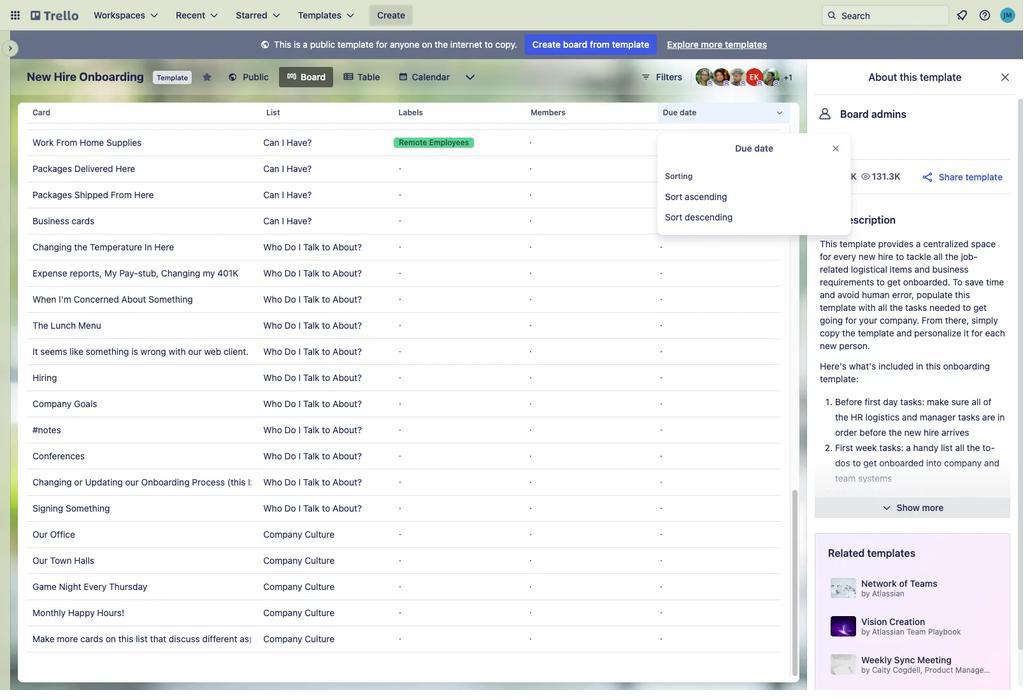Task type: vqa. For each thing, say whether or not it's contained in the screenshot.
no for No visible cards. You must be added to a card for it to appear here.
no



Task type: describe. For each thing, give the bounding box(es) containing it.
the left key
[[963, 503, 976, 514]]

hiring link
[[32, 365, 253, 391]]

board admins
[[840, 108, 907, 120]]

0 vertical spatial cards
[[72, 215, 94, 226]]

about inside when i'm concerned about something 'link'
[[121, 294, 146, 305]]

have? for from
[[287, 189, 312, 200]]

card
[[32, 108, 50, 117]]

row containing #notes
[[27, 417, 781, 443]]

(this
[[227, 477, 246, 487]]

and left avoid
[[820, 289, 835, 300]]

copy
[[820, 327, 840, 338]]

monthly
[[32, 607, 66, 618]]

changing for temperature
[[32, 241, 72, 252]]

included
[[879, 361, 914, 371]]

board for board admins
[[840, 108, 869, 120]]

about? for expense reports, my pay-stub, changing my 401k
[[333, 268, 362, 278]]

company for monthly happy hours!
[[263, 607, 302, 618]]

company culture for cards
[[263, 633, 335, 644]]

list inside before first day tasks: make sure all of the hr logistics and manager tasks are in order before the new hire arrives first week tasks: a handy list all the to- dos to get onboarded into company and team systems who's who list: help the newbie orient themselves and learn all about the key people they'll encounter at work
[[941, 442, 953, 453]]

atlassian inside vision creation by atlassian team playbook
[[872, 627, 905, 636]]

0 vertical spatial tasks:
[[900, 396, 925, 407]]

happy
[[68, 607, 95, 618]]

sorting
[[665, 171, 693, 181]]

company culture for halls
[[263, 555, 335, 566]]

amy freiderson (amyfreiderson) image
[[696, 68, 714, 86]]

process
[[192, 477, 225, 487]]

cogdell,
[[893, 665, 923, 675]]

calendar
[[412, 71, 450, 82]]

1 horizontal spatial is
[[294, 39, 301, 50]]

ellie kulick (elliekulick2) image
[[745, 68, 763, 86]]

0 vertical spatial from
[[56, 137, 77, 148]]

of inside network of teams by atlassian
[[899, 578, 908, 589]]

from inside this template provides a centralized space for every new hire to tackle all the job- related logistical items and business requirements to get onboarded. to save time and avoid human error, populate this template with all the tasks needed to get going for your company. from there, simply copy the template and personalize it for each new person.
[[922, 315, 943, 326]]

who for hiring
[[263, 372, 282, 383]]

something inside signing something link
[[66, 503, 110, 514]]

new inside before first day tasks: make sure all of the hr logistics and manager tasks are in order before the new hire arrives first week tasks: a handy list all the to- dos to get onboarded into company and team systems who's who list: help the newbie orient themselves and learn all about the key people they'll encounter at work
[[905, 427, 921, 438]]

work from home supplies
[[32, 137, 142, 148]]

halls
[[74, 555, 94, 566]]

something
[[86, 346, 129, 357]]

space
[[971, 238, 996, 249]]

talk for the lunch menu
[[303, 320, 320, 331]]

before
[[860, 427, 886, 438]]

it
[[964, 327, 969, 338]]

our for our office
[[32, 529, 48, 540]]

who do i talk to about? for signing something
[[263, 503, 362, 514]]

0 vertical spatial about
[[869, 71, 897, 83]]

row containing make more cards on this list that discuss different aspects of your company's culture!
[[27, 626, 781, 652]]

do for conferences
[[285, 450, 296, 461]]

our town halls
[[32, 555, 94, 566]]

team
[[835, 473, 856, 484]]

open information menu image
[[979, 9, 991, 22]]

0 horizontal spatial templates
[[725, 39, 767, 50]]

something inside when i'm concerned about something 'link'
[[149, 294, 193, 305]]

admins
[[872, 108, 907, 120]]

our town halls link
[[32, 548, 253, 573]]

the up show more
[[921, 488, 935, 499]]

row containing our town halls
[[27, 547, 781, 574]]

the left to-
[[967, 442, 980, 453]]

changing or updating our onboarding process (this board) link
[[32, 470, 275, 495]]

sort descending
[[665, 212, 733, 222]]

share template
[[939, 171, 1003, 182]]

talk for when i'm concerned about something
[[303, 294, 320, 305]]

at
[[937, 519, 945, 529]]

list button
[[261, 97, 393, 128]]

can i have? for here
[[263, 163, 312, 174]]

row containing hiring
[[27, 364, 781, 391]]

+
[[784, 73, 789, 82]]

0 horizontal spatial new
[[820, 340, 837, 351]]

night
[[59, 581, 81, 592]]

company
[[944, 457, 982, 468]]

reports,
[[70, 268, 102, 278]]

the
[[32, 320, 48, 331]]

business
[[932, 264, 969, 275]]

for up related
[[820, 251, 831, 262]]

primary element
[[0, 0, 1023, 31]]

1 vertical spatial your
[[285, 633, 303, 644]]

Board name text field
[[20, 67, 150, 87]]

about? for the lunch menu
[[333, 320, 362, 331]]

1 vertical spatial templates
[[867, 547, 916, 559]]

can i have? row
[[27, 103, 781, 130]]

for right it
[[972, 327, 983, 338]]

1 vertical spatial date
[[754, 143, 774, 154]]

jeremy miller (jeremymiller198) image
[[1000, 8, 1016, 23]]

labels button
[[393, 97, 526, 128]]

company's
[[306, 633, 350, 644]]

game
[[32, 581, 57, 592]]

web
[[204, 346, 221, 357]]

themselves
[[835, 503, 882, 514]]

create board from template
[[533, 39, 649, 50]]

create for create
[[377, 10, 405, 20]]

work
[[948, 519, 967, 529]]

table containing can i have?
[[18, 0, 800, 682]]

explore
[[667, 39, 699, 50]]

sure
[[952, 396, 969, 407]]

0 vertical spatial our
[[188, 346, 202, 357]]

row containing when i'm concerned about something
[[27, 286, 781, 313]]

in inside here's what's included in this onboarding template:
[[916, 361, 923, 371]]

wrong
[[141, 346, 166, 357]]

items
[[890, 264, 912, 275]]

can i have? for home
[[263, 137, 312, 148]]

a inside this template provides a centralized space for every new hire to tackle all the job- related logistical items and business requirements to get onboarded. to save time and avoid human error, populate this template with all the tasks needed to get going for your company. from there, simply copy the template and personalize it for each new person.
[[916, 238, 921, 249]]

home
[[80, 137, 104, 148]]

needed
[[930, 302, 960, 313]]

company for our office
[[263, 529, 302, 540]]

#notes
[[32, 424, 61, 435]]

this inside this template provides a centralized space for every new hire to tackle all the job- related logistical items and business requirements to get onboarded. to save time and avoid human error, populate this template with all the tasks needed to get going for your company. from there, simply copy the template and personalize it for each new person.
[[955, 289, 970, 300]]

handy
[[913, 442, 939, 453]]

5 have? from the top
[[287, 215, 312, 226]]

who do i talk to about? for #notes
[[263, 424, 362, 435]]

internet
[[450, 39, 482, 50]]

by for weekly sync meeting
[[861, 665, 870, 675]]

row containing conferences
[[27, 443, 781, 470]]

and right logistics
[[902, 412, 917, 422]]

trello
[[998, 665, 1018, 675]]

every
[[834, 251, 856, 262]]

all right learn
[[925, 503, 934, 514]]

avoid
[[838, 289, 860, 300]]

row containing signing something
[[27, 495, 781, 522]]

company for make more cards on this list that discuss different aspects of your company's culture!
[[263, 633, 302, 644]]

signing something
[[32, 503, 110, 514]]

and down 'company.'
[[897, 327, 912, 338]]

1 vertical spatial from
[[111, 189, 132, 200]]

2 horizontal spatial get
[[974, 302, 987, 313]]

do for hiring
[[285, 372, 296, 383]]

5 can from the top
[[263, 215, 280, 226]]

filters
[[656, 71, 682, 82]]

related
[[820, 264, 849, 275]]

who for conferences
[[263, 450, 282, 461]]

is inside row
[[131, 346, 138, 357]]

culture for make more cards on this list that discuss different aspects of your company's culture!
[[305, 633, 335, 644]]

talk for expense reports, my pay-stub, changing my 401k
[[303, 268, 320, 278]]

dos
[[835, 457, 850, 468]]

about? for company goals
[[333, 398, 362, 409]]

can i have? for from
[[263, 189, 312, 200]]

star or unstar board image
[[202, 72, 212, 82]]

hiring
[[32, 372, 57, 383]]

logistics
[[866, 412, 900, 422]]

weekly sync meeting by caity cogdell, product manager @ trello
[[861, 654, 1018, 675]]

do for it seems like something is wrong with our web client.
[[285, 346, 296, 357]]

row containing company goals
[[27, 391, 781, 417]]

about? for #notes
[[333, 424, 362, 435]]

who do i talk to about? for when i'm concerned about something
[[263, 294, 362, 305]]

hire inside this template provides a centralized space for every new hire to tackle all the job- related logistical items and business requirements to get onboarded. to save time and avoid human error, populate this template with all the tasks needed to get going for your company. from there, simply copy the template and personalize it for each new person.
[[878, 251, 894, 262]]

work
[[32, 137, 54, 148]]

for right going
[[845, 315, 857, 326]]

who for signing something
[[263, 503, 282, 514]]

packages for packages shipped from here
[[32, 189, 72, 200]]

row containing changing or updating our onboarding process (this board)
[[27, 469, 781, 496]]

who for expense reports, my pay-stub, changing my 401k
[[263, 268, 282, 278]]

1 vertical spatial cards
[[80, 633, 103, 644]]

this member is an admin of this workspace. image for amy freiderson (amyfreiderson) icon
[[707, 80, 713, 86]]

expense reports, my pay-stub, changing my 401k
[[32, 268, 238, 278]]

this up admins
[[900, 71, 917, 83]]

create for create board from template
[[533, 39, 561, 50]]

business
[[32, 215, 69, 226]]

the inside row
[[74, 241, 87, 252]]

do for company goals
[[285, 398, 296, 409]]

to inside before first day tasks: make sure all of the hr logistics and manager tasks are in order before the new hire arrives first week tasks: a handy list all the to- dos to get onboarded into company and team systems who's who list: help the newbie orient themselves and learn all about the key people they'll encounter at work
[[853, 457, 861, 468]]

labels
[[399, 108, 423, 117]]

explore more templates link
[[660, 34, 775, 55]]

talk for it seems like something is wrong with our web client.
[[303, 346, 320, 357]]

about
[[937, 503, 960, 514]]

centralized
[[923, 238, 969, 249]]

our office link
[[32, 522, 253, 547]]

1 can i have? from the top
[[263, 111, 312, 122]]

updating
[[85, 477, 123, 487]]

when
[[32, 294, 56, 305]]

1 vertical spatial due
[[735, 143, 752, 154]]

search image
[[827, 10, 837, 20]]

work from home supplies link
[[32, 130, 253, 155]]

row containing packages delivered here
[[27, 155, 781, 182]]

and down tackle
[[915, 264, 930, 275]]

about? for changing the temperature in here
[[333, 241, 362, 252]]

anyone
[[390, 39, 420, 50]]

company for game night every thursday
[[263, 581, 302, 592]]

have? for home
[[287, 137, 312, 148]]

1 vertical spatial changing
[[161, 268, 200, 278]]

template
[[157, 73, 188, 82]]

more for explore
[[701, 39, 723, 50]]

culture for our office
[[305, 529, 335, 540]]

talk for #notes
[[303, 424, 320, 435]]

templates button
[[290, 5, 362, 25]]

@
[[989, 665, 996, 675]]

copy.
[[495, 39, 517, 50]]

error,
[[892, 289, 914, 300]]

all up company
[[955, 442, 965, 453]]

expense reports, my pay-stub, changing my 401k link
[[32, 261, 253, 286]]

do for expense reports, my pay-stub, changing my 401k
[[285, 268, 296, 278]]

board)
[[248, 477, 275, 487]]

time
[[986, 277, 1004, 287]]

1 vertical spatial due date
[[735, 143, 774, 154]]

the up 'company.'
[[890, 302, 903, 313]]

business cards link
[[32, 208, 253, 234]]

when i'm concerned about something
[[32, 294, 193, 305]]

newbie
[[937, 488, 967, 499]]

remote
[[399, 138, 427, 147]]

order
[[835, 427, 857, 438]]

pay-
[[119, 268, 138, 278]]

this member is an admin of this workspace. image for chris temperson (christemperson) image
[[740, 80, 746, 86]]

onboarding inside changing or updating our onboarding process (this board) link
[[141, 477, 190, 487]]

talk for signing something
[[303, 503, 320, 514]]

do for changing the temperature in here
[[285, 241, 296, 252]]

systems
[[858, 473, 892, 484]]

packages for packages delivered here
[[32, 163, 72, 174]]

human
[[862, 289, 890, 300]]

changing for updating
[[32, 477, 72, 487]]

this for this is a public template for anyone on the internet to copy.
[[274, 39, 291, 50]]

row containing business cards
[[27, 208, 781, 234]]

your inside this template provides a centralized space for every new hire to tackle all the job- related logistical items and business requirements to get onboarded. to save time and avoid human error, populate this template with all the tasks needed to get going for your company. from there, simply copy the template and personalize it for each new person.
[[859, 315, 877, 326]]

by inside vision creation by atlassian team playbook
[[861, 627, 870, 636]]

2 vertical spatial here
[[154, 241, 174, 252]]

onboarding inside new hire onboarding text field
[[79, 70, 144, 83]]

about? for hiring
[[333, 372, 362, 383]]

who for it seems like something is wrong with our web client.
[[263, 346, 282, 357]]

for left anyone
[[376, 39, 388, 50]]

goals
[[74, 398, 97, 409]]

can for from
[[263, 189, 280, 200]]

row containing our office
[[27, 521, 781, 548]]

template:
[[820, 373, 859, 384]]



Task type: locate. For each thing, give the bounding box(es) containing it.
date up "sort ascending" 'button'
[[754, 143, 774, 154]]

3 this member is an admin of this workspace. image from the left
[[740, 80, 746, 86]]

do for the lunch menu
[[285, 320, 296, 331]]

0 horizontal spatial on
[[106, 633, 116, 644]]

table link
[[336, 67, 388, 87]]

board for board
[[301, 71, 326, 82]]

12 row from the top
[[27, 391, 781, 417]]

of left teams
[[899, 578, 908, 589]]

in right included
[[916, 361, 923, 371]]

4 have? from the top
[[287, 189, 312, 200]]

help
[[901, 488, 919, 499]]

onboarded
[[879, 457, 924, 468]]

this inside here's what's included in this onboarding template:
[[926, 361, 941, 371]]

a inside before first day tasks: make sure all of the hr logistics and manager tasks are in order before the new hire arrives first week tasks: a handy list all the to- dos to get onboarded into company and team systems who's who list: help the newbie orient themselves and learn all about the key people they'll encounter at work
[[906, 442, 911, 453]]

0 horizontal spatial in
[[916, 361, 923, 371]]

1 horizontal spatial our
[[188, 346, 202, 357]]

the up person.
[[842, 327, 856, 338]]

2 vertical spatial more
[[57, 633, 78, 644]]

color: green, title: "remote employees" element
[[394, 138, 474, 148]]

6 do from the top
[[285, 372, 296, 383]]

0 vertical spatial get
[[887, 277, 901, 287]]

1 talk from the top
[[303, 241, 320, 252]]

by up weekly
[[861, 627, 870, 636]]

hire up the handy
[[924, 427, 939, 438]]

1 vertical spatial hire
[[924, 427, 939, 438]]

4 do from the top
[[285, 320, 296, 331]]

week
[[856, 442, 877, 453]]

15 row from the top
[[27, 469, 781, 496]]

packages down work
[[32, 163, 72, 174]]

packages shipped from here
[[32, 189, 154, 200]]

board left admins
[[840, 108, 869, 120]]

0 vertical spatial due
[[663, 108, 678, 117]]

1 horizontal spatial tasks
[[958, 412, 980, 422]]

a up tackle
[[916, 238, 921, 249]]

get
[[887, 277, 901, 287], [974, 302, 987, 313], [863, 457, 877, 468]]

0 horizontal spatial list
[[136, 633, 148, 644]]

more inside row
[[57, 633, 78, 644]]

priscilla parjet (priscillaparjet) image
[[762, 68, 780, 86]]

1 horizontal spatial from
[[111, 189, 132, 200]]

3 company culture from the top
[[263, 581, 335, 592]]

1 horizontal spatial your
[[859, 315, 877, 326]]

job-
[[961, 251, 978, 262]]

1 vertical spatial board
[[840, 108, 869, 120]]

5 talk from the top
[[303, 346, 320, 357]]

more up at
[[922, 502, 944, 513]]

and down to-
[[984, 457, 1000, 468]]

1 can from the top
[[263, 111, 280, 122]]

0 horizontal spatial with
[[169, 346, 186, 357]]

2 talk from the top
[[303, 268, 320, 278]]

1 vertical spatial here
[[134, 189, 154, 200]]

i
[[282, 111, 284, 122], [282, 137, 284, 148], [282, 163, 284, 174], [282, 189, 284, 200], [282, 215, 284, 226], [299, 241, 301, 252], [299, 268, 301, 278], [299, 294, 301, 305], [299, 320, 301, 331], [299, 346, 301, 357], [299, 372, 301, 383], [299, 398, 301, 409], [299, 424, 301, 435], [299, 450, 301, 461], [299, 477, 301, 487], [299, 503, 301, 514]]

this member is an admin of this workspace. image
[[707, 80, 713, 86], [724, 80, 730, 86], [740, 80, 746, 86], [757, 80, 763, 86]]

with inside row
[[169, 346, 186, 357]]

by inside the weekly sync meeting by caity cogdell, product manager @ trello
[[861, 665, 870, 675]]

10 do from the top
[[285, 477, 296, 487]]

1 horizontal spatial of
[[899, 578, 908, 589]]

who for when i'm concerned about something
[[263, 294, 282, 305]]

our left town
[[32, 555, 48, 566]]

changing left 'or'
[[32, 477, 72, 487]]

concerned
[[74, 294, 119, 305]]

packages shipped from here link
[[32, 182, 253, 208]]

sort down sort ascending on the top of page
[[665, 212, 682, 222]]

the down logistics
[[889, 427, 902, 438]]

on inside row
[[106, 633, 116, 644]]

from
[[590, 39, 610, 50]]

from right shipped
[[111, 189, 132, 200]]

before
[[835, 396, 862, 407]]

get inside before first day tasks: make sure all of the hr logistics and manager tasks are in order before the new hire arrives first week tasks: a handy list all the to- dos to get onboarded into company and team systems who's who list: help the newbie orient themselves and learn all about the key people they'll encounter at work
[[863, 457, 877, 468]]

conferences
[[32, 450, 85, 461]]

0 horizontal spatial your
[[285, 633, 303, 644]]

arrives
[[942, 427, 969, 438]]

workspaces
[[94, 10, 145, 20]]

3 culture from the top
[[305, 581, 335, 592]]

1 culture from the top
[[305, 529, 335, 540]]

10 about? from the top
[[333, 477, 362, 487]]

new down copy
[[820, 340, 837, 351]]

3 who do i talk to about? from the top
[[263, 294, 362, 305]]

5 who do i talk to about? from the top
[[263, 346, 362, 357]]

0 horizontal spatial tasks
[[905, 302, 927, 313]]

customize views image
[[464, 71, 477, 83]]

this right sm icon
[[274, 39, 291, 50]]

0 horizontal spatial something
[[66, 503, 110, 514]]

list down arrives
[[941, 442, 953, 453]]

on down hours!
[[106, 633, 116, 644]]

our left office
[[32, 529, 48, 540]]

row containing work from home supplies
[[27, 129, 781, 156]]

town
[[50, 555, 72, 566]]

row containing the lunch menu
[[27, 312, 781, 339]]

1 horizontal spatial a
[[906, 442, 911, 453]]

2 can i have? from the top
[[263, 137, 312, 148]]

more right explore
[[701, 39, 723, 50]]

this inside make more cards on this list that discuss different aspects of your company's culture! link
[[118, 633, 133, 644]]

1 vertical spatial is
[[131, 346, 138, 357]]

cards down happy
[[80, 633, 103, 644]]

this down hours!
[[118, 633, 133, 644]]

due date inside button
[[663, 108, 697, 117]]

atlassian left the team on the right of the page
[[872, 627, 905, 636]]

discuss
[[169, 633, 200, 644]]

18.3k
[[833, 171, 857, 182]]

hire inside before first day tasks: make sure all of the hr logistics and manager tasks are in order before the new hire arrives first week tasks: a handy list all the to- dos to get onboarded into company and team systems who's who list: help the newbie orient themselves and learn all about the key people they'll encounter at work
[[924, 427, 939, 438]]

who do i talk to about? for conferences
[[263, 450, 362, 461]]

sm image
[[259, 39, 271, 52]]

21 row from the top
[[27, 626, 781, 652]]

0 vertical spatial in
[[916, 361, 923, 371]]

0 vertical spatial changing
[[32, 241, 72, 252]]

1 horizontal spatial due date
[[735, 143, 774, 154]]

delivered
[[74, 163, 113, 174]]

the left internet
[[435, 39, 448, 50]]

1 horizontal spatial with
[[859, 302, 876, 313]]

they'll
[[866, 519, 891, 529]]

2 horizontal spatial a
[[916, 238, 921, 249]]

1 vertical spatial our
[[125, 477, 139, 487]]

5 row from the top
[[27, 208, 781, 234]]

board down 'public' at the top left
[[301, 71, 326, 82]]

1 vertical spatial atlassian
[[872, 627, 905, 636]]

provides
[[878, 238, 914, 249]]

members
[[531, 108, 566, 117]]

show more button
[[815, 498, 1011, 518]]

new up the handy
[[905, 427, 921, 438]]

tasks down error,
[[905, 302, 927, 313]]

5 about? from the top
[[333, 346, 362, 357]]

0 horizontal spatial more
[[57, 633, 78, 644]]

9 talk from the top
[[303, 450, 320, 461]]

7 who do i talk to about? from the top
[[263, 398, 362, 409]]

before first day tasks: make sure all of the hr logistics and manager tasks are in order before the new hire arrives first week tasks: a handy list all the to- dos to get onboarded into company and team systems who's who list: help the newbie orient themselves and learn all about the key people they'll encounter at work
[[835, 396, 1005, 529]]

who for changing or updating our onboarding process (this board)
[[263, 477, 282, 487]]

0 vertical spatial atlassian
[[872, 589, 905, 598]]

by up vision
[[861, 589, 870, 598]]

packages up business
[[32, 189, 72, 200]]

2 horizontal spatial from
[[922, 315, 943, 326]]

row
[[27, 97, 790, 128], [27, 129, 781, 156], [27, 155, 781, 182], [27, 182, 781, 208], [27, 208, 781, 234], [27, 234, 781, 261], [27, 260, 781, 287], [27, 286, 781, 313], [27, 312, 781, 339], [27, 338, 781, 365], [27, 364, 781, 391], [27, 391, 781, 417], [27, 417, 781, 443], [27, 443, 781, 470], [27, 469, 781, 496], [27, 495, 781, 522], [27, 521, 781, 548], [27, 547, 781, 574], [27, 573, 781, 600], [27, 600, 781, 626], [27, 626, 781, 652]]

here
[[116, 163, 135, 174], [134, 189, 154, 200], [154, 241, 174, 252]]

8 about? from the top
[[333, 424, 362, 435]]

tasks:
[[900, 396, 925, 407], [880, 442, 904, 453]]

about? for it seems like something is wrong with our web client.
[[333, 346, 362, 357]]

from up personalize
[[922, 315, 943, 326]]

1 horizontal spatial due
[[735, 143, 752, 154]]

3 do from the top
[[285, 294, 296, 305]]

simply
[[972, 315, 998, 326]]

2 vertical spatial a
[[906, 442, 911, 453]]

create left board
[[533, 39, 561, 50]]

company culture for hours!
[[263, 607, 335, 618]]

to
[[485, 39, 493, 50], [322, 241, 330, 252], [896, 251, 904, 262], [322, 268, 330, 278], [877, 277, 885, 287], [322, 294, 330, 305], [963, 302, 971, 313], [322, 320, 330, 331], [322, 346, 330, 357], [322, 372, 330, 383], [322, 398, 330, 409], [322, 424, 330, 435], [322, 450, 330, 461], [853, 457, 861, 468], [322, 477, 330, 487], [322, 503, 330, 514]]

1 vertical spatial with
[[169, 346, 186, 357]]

packages inside packages shipped from here link
[[32, 189, 72, 200]]

talk for hiring
[[303, 372, 320, 383]]

0 notifications image
[[954, 8, 970, 23]]

atlassian up vision
[[872, 589, 905, 598]]

tasks inside this template provides a centralized space for every new hire to tackle all the job- related logistical items and business requirements to get onboarded. to save time and avoid human error, populate this template with all the tasks needed to get going for your company. from there, simply copy the template and personalize it for each new person.
[[905, 302, 927, 313]]

10 talk from the top
[[303, 477, 320, 487]]

on right anyone
[[422, 39, 432, 50]]

date inside button
[[680, 108, 697, 117]]

people
[[835, 519, 863, 529]]

sort inside button
[[665, 212, 682, 222]]

7 row from the top
[[27, 260, 781, 287]]

by for network of teams
[[861, 589, 870, 598]]

2 horizontal spatial new
[[905, 427, 921, 438]]

talk for changing or updating our onboarding process (this board)
[[303, 477, 320, 487]]

1 vertical spatial by
[[861, 627, 870, 636]]

2 company culture from the top
[[263, 555, 335, 566]]

cards down shipped
[[72, 215, 94, 226]]

who do i talk to about?
[[263, 241, 362, 252], [263, 268, 362, 278], [263, 294, 362, 305], [263, 320, 362, 331], [263, 346, 362, 357], [263, 372, 362, 383], [263, 398, 362, 409], [263, 424, 362, 435], [263, 450, 362, 461], [263, 477, 362, 487], [263, 503, 362, 514]]

1 row from the top
[[27, 97, 790, 128]]

0 vertical spatial is
[[294, 39, 301, 50]]

0 vertical spatial templates
[[725, 39, 767, 50]]

1 horizontal spatial more
[[701, 39, 723, 50]]

tasks down sure
[[958, 412, 980, 422]]

culture for monthly happy hours!
[[305, 607, 335, 618]]

descending
[[685, 212, 733, 222]]

is left 'public' at the top left
[[294, 39, 301, 50]]

row containing packages shipped from here
[[27, 182, 781, 208]]

1 horizontal spatial templates
[[867, 547, 916, 559]]

2 have? from the top
[[287, 137, 312, 148]]

due inside button
[[663, 108, 678, 117]]

board
[[301, 71, 326, 82], [840, 108, 869, 120]]

0 horizontal spatial our
[[125, 477, 139, 487]]

9 do from the top
[[285, 450, 296, 461]]

11 about? from the top
[[333, 503, 362, 514]]

8 who do i talk to about? from the top
[[263, 424, 362, 435]]

0 vertical spatial a
[[303, 39, 308, 50]]

our
[[188, 346, 202, 357], [125, 477, 139, 487]]

person.
[[839, 340, 870, 351]]

description
[[840, 214, 896, 226]]

caity
[[872, 665, 891, 675]]

4 this member is an admin of this workspace. image from the left
[[757, 80, 763, 86]]

1 this member is an admin of this workspace. image from the left
[[707, 80, 713, 86]]

is left wrong
[[131, 346, 138, 357]]

9 about? from the top
[[333, 450, 362, 461]]

1 vertical spatial packages
[[32, 189, 72, 200]]

the lunch menu
[[32, 320, 101, 331]]

0 vertical spatial here
[[116, 163, 135, 174]]

more for show
[[922, 502, 944, 513]]

3 have? from the top
[[287, 163, 312, 174]]

andre gorte (andregorte) image
[[712, 68, 730, 86]]

team
[[907, 627, 926, 636]]

0 vertical spatial board
[[301, 71, 326, 82]]

our for our town halls
[[32, 555, 48, 566]]

0 horizontal spatial of
[[274, 633, 283, 644]]

tasks inside before first day tasks: make sure all of the hr logistics and manager tasks are in order before the new hire arrives first week tasks: a handy list all the to- dos to get onboarded into company and team systems who's who list: help the newbie orient themselves and learn all about the key people they'll encounter at work
[[958, 412, 980, 422]]

here down packages delivered here link
[[134, 189, 154, 200]]

all right sure
[[972, 396, 981, 407]]

1 about? from the top
[[333, 241, 362, 252]]

there,
[[945, 315, 969, 326]]

6 who do i talk to about? from the top
[[263, 372, 362, 383]]

who do i talk to about? for changing the temperature in here
[[263, 241, 362, 252]]

1 vertical spatial our
[[32, 555, 48, 566]]

sort descending button
[[658, 207, 851, 227]]

do for signing something
[[285, 503, 296, 514]]

of right aspects
[[274, 633, 283, 644]]

onboarding right the hire
[[79, 70, 144, 83]]

get down items
[[887, 277, 901, 287]]

from right work
[[56, 137, 77, 148]]

6 row from the top
[[27, 234, 781, 261]]

3 can i have? from the top
[[263, 163, 312, 174]]

4 can from the top
[[263, 189, 280, 200]]

8 row from the top
[[27, 286, 781, 313]]

i'm
[[59, 294, 71, 305]]

recent
[[176, 10, 205, 20]]

culture
[[305, 529, 335, 540], [305, 555, 335, 566], [305, 581, 335, 592], [305, 607, 335, 618], [305, 633, 335, 644]]

about down expense reports, my pay-stub, changing my 401k
[[121, 294, 146, 305]]

vision
[[861, 616, 887, 627]]

1 vertical spatial tasks:
[[880, 442, 904, 453]]

get up simply
[[974, 302, 987, 313]]

7 do from the top
[[285, 398, 296, 409]]

16 row from the top
[[27, 495, 781, 522]]

6 about? from the top
[[333, 372, 362, 383]]

0 vertical spatial sort
[[665, 191, 682, 202]]

1 horizontal spatial get
[[887, 277, 901, 287]]

#notes link
[[32, 417, 253, 443]]

2 about? from the top
[[333, 268, 362, 278]]

encounter
[[893, 519, 935, 529]]

row containing changing the temperature in here
[[27, 234, 781, 261]]

this down 'to'
[[955, 289, 970, 300]]

this member is an admin of this workspace. image right amy freiderson (amyfreiderson) icon
[[724, 80, 730, 86]]

about? for conferences
[[333, 450, 362, 461]]

1 horizontal spatial create
[[533, 39, 561, 50]]

do for #notes
[[285, 424, 296, 435]]

9 who do i talk to about? from the top
[[263, 450, 362, 461]]

2 sort from the top
[[665, 212, 682, 222]]

who do i talk to about? for the lunch menu
[[263, 320, 362, 331]]

3 talk from the top
[[303, 294, 320, 305]]

date
[[680, 108, 697, 117], [754, 143, 774, 154]]

who do i talk to about? for changing or updating our onboarding process (this board)
[[263, 477, 362, 487]]

row containing expense reports, my pay-stub, changing my 401k
[[27, 260, 781, 287]]

1 who do i talk to about? from the top
[[263, 241, 362, 252]]

this member is an admin of this workspace. image for andre gorte (andregorte) icon
[[724, 80, 730, 86]]

templates up chris temperson (christemperson) image
[[725, 39, 767, 50]]

a left 'public' at the top left
[[303, 39, 308, 50]]

1 vertical spatial onboarding
[[141, 477, 190, 487]]

menu
[[78, 320, 101, 331]]

1 company culture from the top
[[263, 529, 335, 540]]

a up onboarded
[[906, 442, 911, 453]]

2 by from the top
[[861, 627, 870, 636]]

who inside before first day tasks: make sure all of the hr logistics and manager tasks are in order before the new hire arrives first week tasks: a handy list all the to- dos to get onboarded into company and team systems who's who list: help the newbie orient themselves and learn all about the key people they'll encounter at work
[[863, 488, 882, 499]]

company goals link
[[32, 391, 253, 417]]

1 sort from the top
[[665, 191, 682, 202]]

5 can i have? from the top
[[263, 215, 312, 226]]

1 atlassian from the top
[[872, 589, 905, 598]]

2 row from the top
[[27, 129, 781, 156]]

templates
[[298, 10, 342, 20]]

network of teams by atlassian
[[861, 578, 938, 598]]

1 vertical spatial on
[[106, 633, 116, 644]]

10 row from the top
[[27, 338, 781, 365]]

0 vertical spatial date
[[680, 108, 697, 117]]

1 vertical spatial create
[[533, 39, 561, 50]]

hire
[[878, 251, 894, 262], [924, 427, 939, 438]]

7 talk from the top
[[303, 398, 320, 409]]

who for company goals
[[263, 398, 282, 409]]

with inside this template provides a centralized space for every new hire to tackle all the job- related logistical items and business requirements to get onboarded. to save time and avoid human error, populate this template with all the tasks needed to get going for your company. from there, simply copy the template and personalize it for each new person.
[[859, 302, 876, 313]]

this left the onboarding
[[926, 361, 941, 371]]

of inside before first day tasks: make sure all of the hr logistics and manager tasks are in order before the new hire arrives first week tasks: a handy list all the to- dos to get onboarded into company and team systems who's who list: help the newbie orient themselves and learn all about the key people they'll encounter at work
[[983, 396, 992, 407]]

the up business
[[945, 251, 959, 262]]

by inside network of teams by atlassian
[[861, 589, 870, 598]]

get down week
[[863, 457, 877, 468]]

in right are
[[998, 412, 1005, 422]]

2 vertical spatial changing
[[32, 477, 72, 487]]

1 horizontal spatial this
[[820, 238, 837, 249]]

4 can i have? from the top
[[263, 189, 312, 200]]

sort for sort ascending
[[665, 191, 682, 202]]

who for changing the temperature in here
[[263, 241, 282, 252]]

1 horizontal spatial list
[[941, 442, 953, 453]]

this up every
[[820, 238, 837, 249]]

list
[[941, 442, 953, 453], [136, 633, 148, 644]]

back to home image
[[31, 5, 78, 25]]

all
[[934, 251, 943, 262], [878, 302, 887, 313], [972, 396, 981, 407], [955, 442, 965, 453], [925, 503, 934, 514]]

sort ascending button
[[658, 187, 851, 207]]

due down due date column header
[[735, 143, 752, 154]]

about? for changing or updating our onboarding process (this board)
[[333, 477, 362, 487]]

4 culture from the top
[[305, 607, 335, 618]]

more right make
[[57, 633, 78, 644]]

company.
[[880, 315, 919, 326]]

2 packages from the top
[[32, 189, 72, 200]]

create inside "create board from template" link
[[533, 39, 561, 50]]

2 vertical spatial by
[[861, 665, 870, 675]]

all down human
[[878, 302, 887, 313]]

0 horizontal spatial board
[[301, 71, 326, 82]]

with right wrong
[[169, 346, 186, 357]]

your left "company's"
[[285, 633, 303, 644]]

have? for here
[[287, 163, 312, 174]]

our down conferences 'link'
[[125, 477, 139, 487]]

0 horizontal spatial hire
[[878, 251, 894, 262]]

more inside button
[[922, 502, 944, 513]]

11 row from the top
[[27, 364, 781, 391]]

this member is an admin of this workspace. image
[[773, 80, 779, 86]]

our left web
[[188, 346, 202, 357]]

chris temperson (christemperson) image
[[729, 68, 747, 86]]

talk for changing the temperature in here
[[303, 241, 320, 252]]

11 do from the top
[[285, 503, 296, 514]]

0 horizontal spatial due
[[663, 108, 678, 117]]

thursday
[[109, 581, 147, 592]]

1 vertical spatial more
[[922, 502, 944, 513]]

5 culture from the top
[[305, 633, 335, 644]]

4 row from the top
[[27, 182, 781, 208]]

about this template
[[869, 71, 962, 83]]

the up reports,
[[74, 241, 87, 252]]

1 vertical spatial get
[[974, 302, 987, 313]]

row containing game night every thursday
[[27, 573, 781, 600]]

0 horizontal spatial a
[[303, 39, 308, 50]]

who do i talk to about? for expense reports, my pay-stub, changing my 401k
[[263, 268, 362, 278]]

sort for sort descending
[[665, 212, 682, 222]]

3 can from the top
[[263, 163, 280, 174]]

due date down filters
[[663, 108, 697, 117]]

17 row from the top
[[27, 521, 781, 548]]

0 vertical spatial of
[[983, 396, 992, 407]]

first
[[835, 442, 853, 453]]

this member is an admin of this workspace. image right andre gorte (andregorte) icon
[[740, 80, 746, 86]]

new
[[27, 70, 51, 83]]

7 about? from the top
[[333, 398, 362, 409]]

who do i talk to about? for hiring
[[263, 372, 362, 383]]

5 do from the top
[[285, 346, 296, 357]]

due date column header
[[658, 97, 790, 128]]

11 talk from the top
[[303, 503, 320, 514]]

2 who do i talk to about? from the top
[[263, 268, 362, 278]]

by left caity at the bottom of page
[[861, 665, 870, 675]]

onboarding down conferences 'link'
[[141, 477, 190, 487]]

0 vertical spatial create
[[377, 10, 405, 20]]

2 culture from the top
[[305, 555, 335, 566]]

1 horizontal spatial on
[[422, 39, 432, 50]]

due date down due date column header
[[735, 143, 774, 154]]

packages delivered here
[[32, 163, 135, 174]]

1 horizontal spatial something
[[149, 294, 193, 305]]

0 horizontal spatial create
[[377, 10, 405, 20]]

0 vertical spatial packages
[[32, 163, 72, 174]]

something down 'or'
[[66, 503, 110, 514]]

and down the 'list:'
[[885, 503, 900, 514]]

0 vertical spatial something
[[149, 294, 193, 305]]

weekly
[[861, 654, 892, 665]]

13 row from the top
[[27, 417, 781, 443]]

3 row from the top
[[27, 155, 781, 182]]

this for this template provides a centralized space for every new hire to tackle all the job- related logistical items and business requirements to get onboarded. to save time and avoid human error, populate this template with all the tasks needed to get going for your company. from there, simply copy the template and personalize it for each new person.
[[820, 238, 837, 249]]

this member is an admin of this workspace. image for ellie kulick (elliekulick2) image
[[757, 80, 763, 86]]

this member is an admin of this workspace. image left this member is an admin of this workspace. image
[[757, 80, 763, 86]]

row containing it seems like something is wrong with our web client.
[[27, 338, 781, 365]]

4 company culture from the top
[[263, 607, 335, 618]]

this member is an admin of this workspace. image left chris temperson (christemperson) image
[[707, 80, 713, 86]]

10 who do i talk to about? from the top
[[263, 477, 362, 487]]

to
[[953, 277, 963, 287]]

1 by from the top
[[861, 589, 870, 598]]

2 vertical spatial from
[[922, 315, 943, 326]]

are
[[982, 412, 995, 422]]

0 vertical spatial onboarding
[[79, 70, 144, 83]]

more for make
[[57, 633, 78, 644]]

can for here
[[263, 163, 280, 174]]

do for when i'm concerned about something
[[285, 294, 296, 305]]

tasks: right day
[[900, 396, 925, 407]]

1 packages from the top
[[32, 163, 72, 174]]

2 do from the top
[[285, 268, 296, 278]]

8 do from the top
[[285, 424, 296, 435]]

20 row from the top
[[27, 600, 781, 626]]

company for our town halls
[[263, 555, 302, 566]]

1 our from the top
[[32, 529, 48, 540]]

changing or updating our onboarding process (this board)
[[32, 477, 275, 487]]

here right the in
[[154, 241, 174, 252]]

logistical
[[851, 264, 887, 275]]

stub,
[[138, 268, 159, 278]]

due down filters
[[663, 108, 678, 117]]

who do i talk to about? for company goals
[[263, 398, 362, 409]]

who for the lunch menu
[[263, 320, 282, 331]]

in inside before first day tasks: make sure all of the hr logistics and manager tasks are in order before the new hire arrives first week tasks: a handy list all the to- dos to get onboarded into company and team systems who's who list: help the newbie orient themselves and learn all about the key people they'll encounter at work
[[998, 412, 1005, 422]]

can for home
[[263, 137, 280, 148]]

0 horizontal spatial is
[[131, 346, 138, 357]]

public
[[310, 39, 335, 50]]

this
[[900, 71, 917, 83], [955, 289, 970, 300], [926, 361, 941, 371], [118, 633, 133, 644]]

1 horizontal spatial hire
[[924, 427, 939, 438]]

0 vertical spatial list
[[941, 442, 953, 453]]

create up this is a public template for anyone on the internet to copy.
[[377, 10, 405, 20]]

template
[[338, 39, 374, 50], [612, 39, 649, 50], [920, 71, 962, 83], [966, 171, 1003, 182], [840, 238, 876, 249], [820, 302, 856, 313], [858, 327, 894, 338]]

changing down business
[[32, 241, 72, 252]]

changing the temperature in here link
[[32, 234, 253, 260]]

create inside create button
[[377, 10, 405, 20]]

1
[[789, 73, 792, 82]]

make
[[927, 396, 949, 407]]

6 talk from the top
[[303, 372, 320, 383]]

with down human
[[859, 302, 876, 313]]

1 do from the top
[[285, 241, 296, 252]]

of up are
[[983, 396, 992, 407]]

4 about? from the top
[[333, 320, 362, 331]]

2 our from the top
[[32, 555, 48, 566]]

onboarding
[[79, 70, 144, 83], [141, 477, 190, 487]]

1 have? from the top
[[287, 111, 312, 122]]

0 horizontal spatial get
[[863, 457, 877, 468]]

packages inside packages delivered here link
[[32, 163, 72, 174]]

18 row from the top
[[27, 547, 781, 574]]

0 vertical spatial our
[[32, 529, 48, 540]]

8 talk from the top
[[303, 424, 320, 435]]

do for changing or updating our onboarding process (this board)
[[285, 477, 296, 487]]

atlassian inside network of teams by atlassian
[[872, 589, 905, 598]]

0 horizontal spatial due date
[[663, 108, 697, 117]]

talk for company goals
[[303, 398, 320, 409]]

5 company culture from the top
[[263, 633, 335, 644]]

3 by from the top
[[861, 665, 870, 675]]

this is a public template for anyone on the internet to copy.
[[274, 39, 517, 50]]

company
[[32, 398, 71, 409], [263, 529, 302, 540], [263, 555, 302, 566], [263, 581, 302, 592], [263, 607, 302, 618], [263, 633, 302, 644]]

about? for signing something
[[333, 503, 362, 514]]

3 about? from the top
[[333, 294, 362, 305]]

the left hr
[[835, 412, 849, 422]]

row containing card
[[27, 97, 790, 128]]

here down the supplies
[[116, 163, 135, 174]]

1 vertical spatial tasks
[[958, 412, 980, 422]]

public button
[[220, 67, 277, 87]]

related
[[828, 547, 865, 559]]

1 horizontal spatial in
[[998, 412, 1005, 422]]

1 vertical spatial something
[[66, 503, 110, 514]]

talk for conferences
[[303, 450, 320, 461]]

2 vertical spatial of
[[274, 633, 283, 644]]

table
[[18, 0, 800, 682]]

0 vertical spatial your
[[859, 315, 877, 326]]

0 vertical spatial new
[[859, 251, 876, 262]]

row containing monthly happy hours!
[[27, 600, 781, 626]]

this inside this template provides a centralized space for every new hire to tackle all the job- related logistical items and business requirements to get onboarded. to save time and avoid human error, populate this template with all the tasks needed to get going for your company. from there, simply copy the template and personalize it for each new person.
[[820, 238, 837, 249]]

0 vertical spatial on
[[422, 39, 432, 50]]

conferences link
[[32, 443, 253, 469]]

all down centralized
[[934, 251, 943, 262]]

4 who do i talk to about? from the top
[[263, 320, 362, 331]]

2 vertical spatial get
[[863, 457, 877, 468]]

9 row from the top
[[27, 312, 781, 339]]

culture for game night every thursday
[[305, 581, 335, 592]]

4 talk from the top
[[303, 320, 320, 331]]

culture for our town halls
[[305, 555, 335, 566]]

Search field
[[837, 6, 949, 25]]

19 row from the top
[[27, 573, 781, 600]]

company culture for every
[[263, 581, 335, 592]]

who do i talk to about? for it seems like something is wrong with our web client.
[[263, 346, 362, 357]]

template inside 'button'
[[966, 171, 1003, 182]]

who for #notes
[[263, 424, 282, 435]]

something down stub,
[[149, 294, 193, 305]]

sort inside 'button'
[[665, 191, 682, 202]]

what's
[[849, 361, 876, 371]]

your down human
[[859, 315, 877, 326]]

close popover image
[[831, 143, 841, 154]]

about? for when i'm concerned about something
[[333, 294, 362, 305]]

my
[[104, 268, 117, 278]]

templates down they'll in the right bottom of the page
[[867, 547, 916, 559]]

sort down sorting
[[665, 191, 682, 202]]

1 vertical spatial this
[[820, 238, 837, 249]]

board
[[563, 39, 588, 50]]

11 who do i talk to about? from the top
[[263, 503, 362, 514]]



